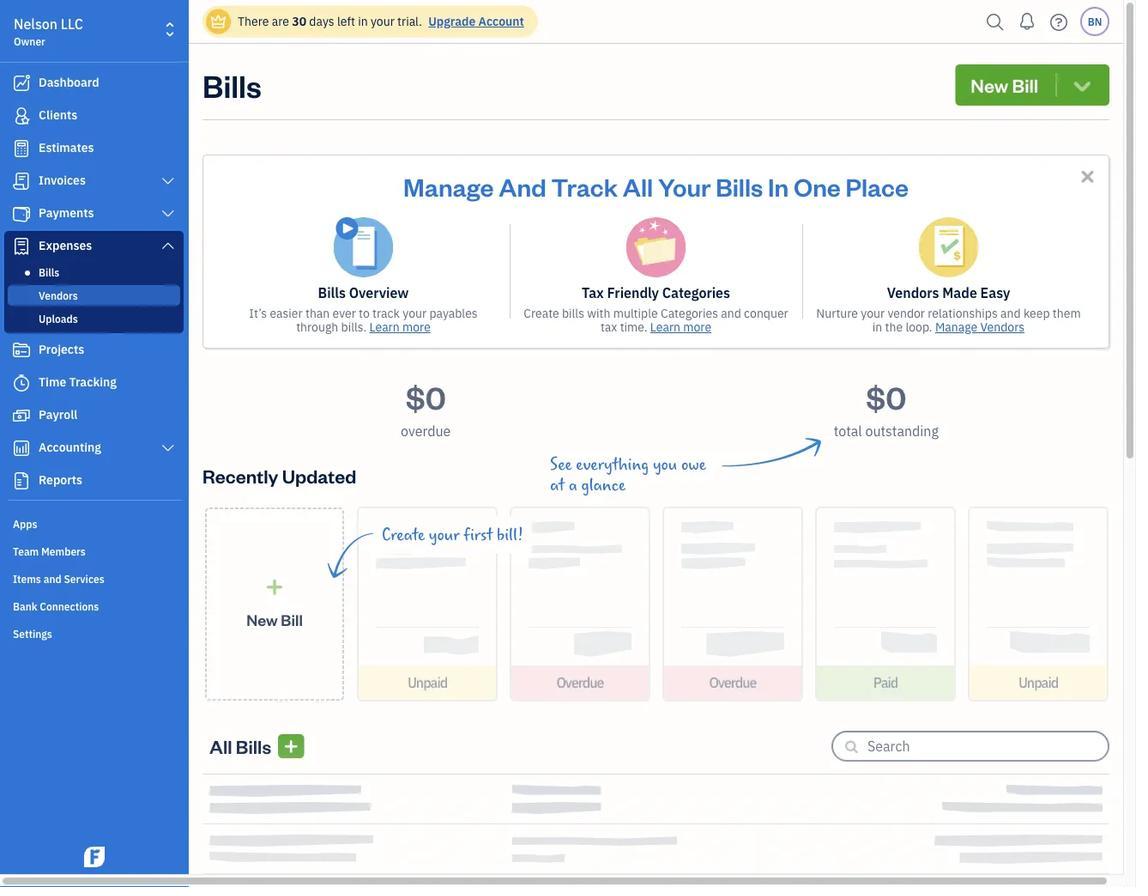 Task type: locate. For each thing, give the bounding box(es) containing it.
learn for friendly
[[651, 319, 681, 335]]

chevron large down image for expenses
[[160, 239, 176, 252]]

manage left and
[[404, 170, 494, 202]]

recently updated
[[203, 463, 357, 488]]

your left first at the left
[[429, 526, 460, 544]]

0 vertical spatial new
[[972, 73, 1009, 97]]

conquer
[[745, 305, 789, 321]]

uploads link
[[8, 308, 180, 329]]

dashboard link
[[4, 68, 184, 99]]

manage for manage and track all your bills in one place
[[404, 170, 494, 202]]

your left the
[[862, 305, 886, 321]]

more for tax friendly categories
[[684, 319, 712, 335]]

bank connections
[[13, 599, 99, 613]]

1 horizontal spatial bill
[[1013, 73, 1039, 97]]

0 horizontal spatial all
[[210, 734, 232, 758]]

crown image
[[210, 12, 228, 30]]

all left your
[[623, 170, 654, 202]]

services
[[64, 572, 105, 586]]

members
[[41, 544, 86, 558]]

account
[[479, 13, 524, 29]]

team members
[[13, 544, 86, 558]]

chevron large down image for invoices
[[160, 174, 176, 188]]

there are 30 days left in your trial. upgrade account
[[238, 13, 524, 29]]

0 vertical spatial new bill
[[972, 73, 1039, 97]]

0 horizontal spatial new
[[247, 609, 278, 630]]

glance
[[582, 476, 626, 495]]

2 $0 from the left
[[867, 376, 907, 417]]

create left bills
[[524, 305, 560, 321]]

accounting
[[39, 439, 101, 455]]

1 vertical spatial bill
[[281, 609, 303, 630]]

3 chevron large down image from the top
[[160, 441, 176, 455]]

0 horizontal spatial and
[[44, 572, 62, 586]]

all left add a new bill "image"
[[210, 734, 232, 758]]

and left conquer
[[722, 305, 742, 321]]

at
[[550, 476, 565, 495]]

owner
[[14, 34, 45, 48]]

bill!
[[497, 526, 524, 544]]

new bill button
[[956, 64, 1110, 106]]

0 horizontal spatial learn
[[370, 319, 400, 335]]

and
[[499, 170, 547, 202]]

payments
[[39, 205, 94, 221]]

1 vertical spatial create
[[382, 526, 425, 544]]

Search text field
[[868, 732, 1109, 760]]

0 horizontal spatial vendors
[[39, 289, 78, 302]]

one
[[794, 170, 841, 202]]

1 more from the left
[[403, 319, 431, 335]]

1 horizontal spatial $0
[[867, 376, 907, 417]]

2 learn more from the left
[[651, 319, 712, 335]]

learn more down tax friendly categories
[[651, 319, 712, 335]]

new down plus image
[[247, 609, 278, 630]]

1 vertical spatial manage
[[936, 319, 978, 335]]

accounting link
[[4, 433, 184, 464]]

learn right time.
[[651, 319, 681, 335]]

0 vertical spatial chevron large down image
[[160, 174, 176, 188]]

chevron large down image
[[160, 207, 176, 221]]

bill inside button
[[1013, 73, 1039, 97]]

go to help image
[[1046, 9, 1073, 35]]

add a new bill image
[[283, 736, 299, 757]]

1 vertical spatial all
[[210, 734, 232, 758]]

2 more from the left
[[684, 319, 712, 335]]

2 horizontal spatial and
[[1001, 305, 1022, 321]]

everything
[[576, 455, 649, 474]]

invoices
[[39, 172, 86, 188]]

0 horizontal spatial bill
[[281, 609, 303, 630]]

0 vertical spatial bill
[[1013, 73, 1039, 97]]

1 vertical spatial categories
[[661, 305, 719, 321]]

0 vertical spatial create
[[524, 305, 560, 321]]

1 horizontal spatial manage
[[936, 319, 978, 335]]

learn more for overview
[[370, 319, 431, 335]]

0 horizontal spatial new bill
[[247, 609, 303, 630]]

tax friendly categories image
[[626, 217, 687, 277]]

team members link
[[4, 538, 184, 563]]

chevron large down image down 'payroll' link
[[160, 441, 176, 455]]

create inside create bills with multiple categories and conquer tax time.
[[524, 305, 560, 321]]

vendors for vendors made easy
[[888, 284, 940, 302]]

projects
[[39, 341, 84, 357]]

nelson llc owner
[[14, 15, 83, 48]]

1 vertical spatial chevron large down image
[[160, 239, 176, 252]]

manage for manage vendors
[[936, 319, 978, 335]]

new bill down the search image
[[972, 73, 1039, 97]]

all
[[623, 170, 654, 202], [210, 734, 232, 758]]

1 horizontal spatial learn
[[651, 319, 681, 335]]

2 vertical spatial chevron large down image
[[160, 441, 176, 455]]

categories up create bills with multiple categories and conquer tax time.
[[663, 284, 731, 302]]

0 horizontal spatial $0
[[406, 376, 446, 417]]

new bill inside button
[[972, 73, 1039, 97]]

vendors inside main element
[[39, 289, 78, 302]]

bills left add a new bill "image"
[[236, 734, 271, 758]]

manage down made
[[936, 319, 978, 335]]

1 horizontal spatial new bill
[[972, 73, 1039, 97]]

1 horizontal spatial and
[[722, 305, 742, 321]]

freshbooks image
[[81, 847, 108, 867]]

create left first at the left
[[382, 526, 425, 544]]

0 vertical spatial all
[[623, 170, 654, 202]]

bills down expenses
[[39, 265, 59, 279]]

categories
[[663, 284, 731, 302], [661, 305, 719, 321]]

0 horizontal spatial overdue
[[401, 422, 451, 440]]

easier
[[270, 305, 303, 321]]

notifications image
[[1014, 4, 1042, 39]]

1 chevron large down image from the top
[[160, 174, 176, 188]]

$0 inside $0 total outstanding
[[867, 376, 907, 417]]

1 horizontal spatial create
[[524, 305, 560, 321]]

1 horizontal spatial unpaid
[[1019, 674, 1059, 692]]

new down the search image
[[972, 73, 1009, 97]]

clients link
[[4, 100, 184, 131]]

1 horizontal spatial all
[[623, 170, 654, 202]]

recently
[[203, 463, 279, 488]]

ever
[[333, 305, 356, 321]]

2 chevron large down image from the top
[[160, 239, 176, 252]]

0 horizontal spatial in
[[358, 13, 368, 29]]

place
[[846, 170, 909, 202]]

overdue
[[401, 422, 451, 440], [557, 674, 604, 692], [710, 674, 757, 692]]

1 horizontal spatial more
[[684, 319, 712, 335]]

learn more down overview
[[370, 319, 431, 335]]

your right track
[[403, 305, 427, 321]]

projects link
[[4, 335, 184, 366]]

1 horizontal spatial in
[[873, 319, 883, 335]]

payments link
[[4, 198, 184, 229]]

bill
[[1013, 73, 1039, 97], [281, 609, 303, 630]]

more down tax friendly categories
[[684, 319, 712, 335]]

paid
[[874, 674, 898, 692]]

and right items
[[44, 572, 62, 586]]

updated
[[282, 463, 357, 488]]

2 learn from the left
[[651, 319, 681, 335]]

bill down plus image
[[281, 609, 303, 630]]

0 horizontal spatial manage
[[404, 170, 494, 202]]

vendors up uploads
[[39, 289, 78, 302]]

plus image
[[265, 578, 285, 596]]

unpaid
[[408, 674, 447, 692], [1019, 674, 1059, 692]]

tracking
[[69, 374, 117, 390]]

manage
[[404, 170, 494, 202], [936, 319, 978, 335]]

more
[[403, 319, 431, 335], [684, 319, 712, 335]]

and inside create bills with multiple categories and conquer tax time.
[[722, 305, 742, 321]]

create your first bill!
[[382, 526, 524, 544]]

0 horizontal spatial unpaid
[[408, 674, 447, 692]]

$0 inside $0 overdue
[[406, 376, 446, 417]]

and down easy on the top right of the page
[[1001, 305, 1022, 321]]

1 $0 from the left
[[406, 376, 446, 417]]

1 horizontal spatial vendors
[[888, 284, 940, 302]]

1 vertical spatial in
[[873, 319, 883, 335]]

it's easier than ever to track your payables through bills.
[[249, 305, 478, 335]]

learn right bills.
[[370, 319, 400, 335]]

1 learn more from the left
[[370, 319, 431, 335]]

in right left
[[358, 13, 368, 29]]

bills
[[203, 64, 262, 105], [716, 170, 764, 202], [39, 265, 59, 279], [318, 284, 346, 302], [236, 734, 271, 758]]

categories down tax friendly categories
[[661, 305, 719, 321]]

0 horizontal spatial learn more
[[370, 319, 431, 335]]

1 horizontal spatial new
[[972, 73, 1009, 97]]

1 learn from the left
[[370, 319, 400, 335]]

chevron large down image inside accounting link
[[160, 441, 176, 455]]

chevron large down image down chevron large down image at the top left of the page
[[160, 239, 176, 252]]

reports link
[[4, 465, 184, 496]]

bank connections link
[[4, 593, 184, 618]]

in left the
[[873, 319, 883, 335]]

learn
[[370, 319, 400, 335], [651, 319, 681, 335]]

1 vertical spatial new bill
[[247, 609, 303, 630]]

client image
[[11, 107, 32, 125]]

and
[[722, 305, 742, 321], [1001, 305, 1022, 321], [44, 572, 62, 586]]

more right track
[[403, 319, 431, 335]]

chevron large down image up chevron large down image at the top left of the page
[[160, 174, 176, 188]]

learn more for friendly
[[651, 319, 712, 335]]

0 vertical spatial manage
[[404, 170, 494, 202]]

your
[[371, 13, 395, 29], [403, 305, 427, 321], [862, 305, 886, 321], [429, 526, 460, 544]]

bills overview
[[318, 284, 409, 302]]

upgrade account link
[[425, 13, 524, 29]]

1 horizontal spatial learn more
[[651, 319, 712, 335]]

invoice image
[[11, 173, 32, 190]]

new
[[972, 73, 1009, 97], [247, 609, 278, 630]]

settings
[[13, 627, 52, 641]]

search image
[[982, 9, 1010, 35]]

1 unpaid from the left
[[408, 674, 447, 692]]

easy
[[981, 284, 1011, 302]]

chevron large down image
[[160, 174, 176, 188], [160, 239, 176, 252], [160, 441, 176, 455]]

0 horizontal spatial create
[[382, 526, 425, 544]]

and inside nurture your vendor relationships and keep them in the loop.
[[1001, 305, 1022, 321]]

chevron large down image inside expenses link
[[160, 239, 176, 252]]

0 horizontal spatial more
[[403, 319, 431, 335]]

bill left chevrondown "icon"
[[1013, 73, 1039, 97]]

estimates link
[[4, 133, 184, 164]]

vendors up vendor at right
[[888, 284, 940, 302]]

chevrondown image
[[1071, 73, 1095, 97]]

estimate image
[[11, 140, 32, 157]]

categories inside create bills with multiple categories and conquer tax time.
[[661, 305, 719, 321]]

$0
[[406, 376, 446, 417], [867, 376, 907, 417]]

vendors
[[888, 284, 940, 302], [39, 289, 78, 302], [981, 319, 1025, 335]]

vendors down easy on the top right of the page
[[981, 319, 1025, 335]]

new bill down plus image
[[247, 609, 303, 630]]

vendor
[[888, 305, 926, 321]]

through
[[296, 319, 339, 335]]



Task type: vqa. For each thing, say whether or not it's contained in the screenshot.
chevron large down image for Payments
yes



Task type: describe. For each thing, give the bounding box(es) containing it.
bn
[[1089, 15, 1103, 28]]

made
[[943, 284, 978, 302]]

and inside main element
[[44, 572, 62, 586]]

project image
[[11, 342, 32, 359]]

uploads
[[39, 312, 78, 325]]

manage vendors
[[936, 319, 1025, 335]]

time tracking
[[39, 374, 117, 390]]

your
[[659, 170, 711, 202]]

$0 for $0 overdue
[[406, 376, 446, 417]]

outstanding
[[866, 422, 939, 440]]

in inside nurture your vendor relationships and keep them in the loop.
[[873, 319, 883, 335]]

are
[[272, 13, 289, 29]]

dashboard
[[39, 74, 99, 90]]

chevron large down image for accounting
[[160, 441, 176, 455]]

bills left in
[[716, 170, 764, 202]]

manage and track all your bills in one place
[[404, 170, 909, 202]]

apps
[[13, 517, 37, 531]]

$0 for $0 total outstanding
[[867, 376, 907, 417]]

them
[[1054, 305, 1082, 321]]

expenses link
[[4, 231, 184, 262]]

expense image
[[11, 238, 32, 255]]

vendors made easy image
[[919, 217, 979, 277]]

see
[[550, 455, 572, 474]]

vendors for vendors
[[39, 289, 78, 302]]

time tracking link
[[4, 368, 184, 398]]

1 vertical spatial new
[[247, 609, 278, 630]]

close image
[[1079, 167, 1098, 186]]

items and services
[[13, 572, 105, 586]]

timer image
[[11, 374, 32, 392]]

total
[[834, 422, 863, 440]]

owe
[[682, 455, 707, 474]]

new bill link
[[205, 508, 344, 701]]

in
[[769, 170, 789, 202]]

dashboard image
[[11, 75, 32, 92]]

vendors made easy
[[888, 284, 1011, 302]]

there
[[238, 13, 269, 29]]

team
[[13, 544, 39, 558]]

bn button
[[1081, 7, 1110, 36]]

time
[[39, 374, 66, 390]]

all bills
[[210, 734, 271, 758]]

tax
[[601, 319, 618, 335]]

payroll
[[39, 407, 78, 422]]

multiple
[[614, 305, 658, 321]]

1 horizontal spatial overdue
[[557, 674, 604, 692]]

track
[[373, 305, 400, 321]]

create for create bills with multiple categories and conquer tax time.
[[524, 305, 560, 321]]

your inside nurture your vendor relationships and keep them in the loop.
[[862, 305, 886, 321]]

30
[[292, 13, 307, 29]]

vendors link
[[8, 285, 180, 306]]

bills up ever on the top of page
[[318, 284, 346, 302]]

learn for overview
[[370, 319, 400, 335]]

chart image
[[11, 440, 32, 457]]

nelson
[[14, 15, 58, 33]]

0 vertical spatial in
[[358, 13, 368, 29]]

money image
[[11, 407, 32, 424]]

expenses
[[39, 237, 92, 253]]

you
[[653, 455, 678, 474]]

than
[[306, 305, 330, 321]]

your left trial.
[[371, 13, 395, 29]]

$0 overdue
[[401, 376, 451, 440]]

bills link
[[8, 262, 180, 283]]

payables
[[430, 305, 478, 321]]

upgrade
[[429, 13, 476, 29]]

your inside it's easier than ever to track your payables through bills.
[[403, 305, 427, 321]]

time.
[[621, 319, 648, 335]]

a
[[569, 476, 578, 495]]

bills.
[[341, 319, 367, 335]]

with
[[588, 305, 611, 321]]

bills inside main element
[[39, 265, 59, 279]]

estimates
[[39, 140, 94, 155]]

bills overview image
[[334, 217, 394, 277]]

see everything you owe at a glance
[[550, 455, 707, 495]]

nurture
[[817, 305, 859, 321]]

report image
[[11, 472, 32, 489]]

track
[[552, 170, 618, 202]]

connections
[[40, 599, 99, 613]]

2 unpaid from the left
[[1019, 674, 1059, 692]]

trial.
[[398, 13, 422, 29]]

create for create your first bill!
[[382, 526, 425, 544]]

new inside button
[[972, 73, 1009, 97]]

settings link
[[4, 620, 184, 646]]

0 vertical spatial categories
[[663, 284, 731, 302]]

2 horizontal spatial vendors
[[981, 319, 1025, 335]]

more for bills overview
[[403, 319, 431, 335]]

items and services link
[[4, 565, 184, 591]]

relationships
[[929, 305, 998, 321]]

to
[[359, 305, 370, 321]]

first
[[464, 526, 493, 544]]

payment image
[[11, 205, 32, 222]]

llc
[[61, 15, 83, 33]]

clients
[[39, 107, 77, 123]]

apps link
[[4, 510, 184, 536]]

2 horizontal spatial overdue
[[710, 674, 757, 692]]

main element
[[0, 0, 232, 874]]

items
[[13, 572, 41, 586]]

friendly
[[608, 284, 659, 302]]

left
[[337, 13, 355, 29]]

days
[[309, 13, 335, 29]]

bills
[[562, 305, 585, 321]]

tax
[[582, 284, 604, 302]]

new bill button
[[956, 64, 1110, 106]]

create bills with multiple categories and conquer tax time.
[[524, 305, 789, 335]]

bills down crown image
[[203, 64, 262, 105]]

tax friendly categories
[[582, 284, 731, 302]]



